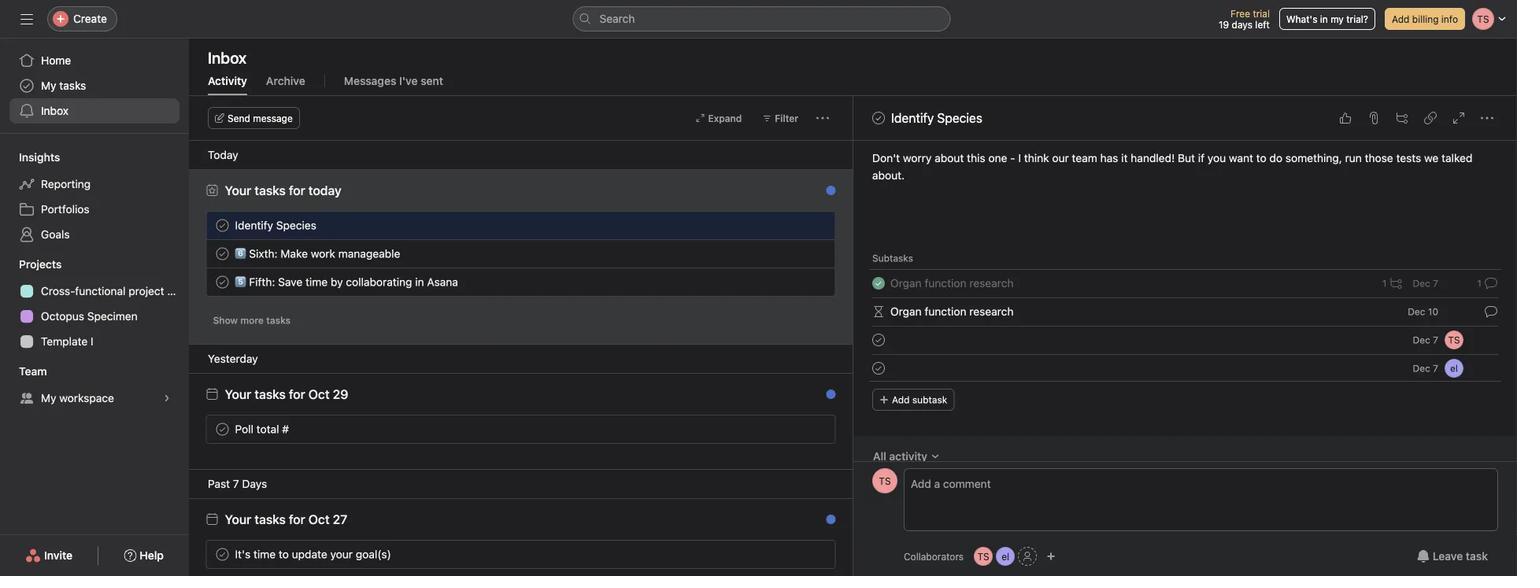 Task type: describe. For each thing, give the bounding box(es) containing it.
info
[[1441, 13, 1458, 24]]

2 vertical spatial ts
[[977, 551, 989, 562]]

octopus specimen link
[[9, 304, 180, 329]]

0 likes. click to like this task image
[[1339, 112, 1352, 124]]

free trial 19 days left
[[1219, 8, 1270, 30]]

global element
[[0, 39, 189, 133]]

message
[[253, 113, 293, 124]]

do
[[1270, 152, 1283, 165]]

6️⃣
[[235, 247, 246, 260]]

0 horizontal spatial to
[[279, 548, 289, 561]]

if
[[1198, 152, 1205, 165]]

functional
[[75, 285, 126, 298]]

dec 7 button for el
[[1413, 363, 1438, 374]]

team
[[1072, 152, 1097, 165]]

0 vertical spatial inbox
[[208, 48, 247, 67]]

trial?
[[1346, 13, 1368, 24]]

reporting link
[[9, 172, 180, 197]]

create button
[[47, 6, 117, 31]]

projects
[[19, 258, 62, 271]]

completed image for completed option on top of add subtask button
[[869, 359, 888, 378]]

save
[[278, 276, 303, 289]]

0 horizontal spatial 1 link
[[1379, 276, 1407, 291]]

make
[[281, 247, 308, 260]]

7 days
[[233, 477, 267, 490]]

handled!
[[1131, 152, 1175, 165]]

tasks for your tasks for oct 29
[[255, 387, 286, 402]]

1 task name text field from the top
[[890, 275, 1014, 292]]

activity
[[208, 74, 247, 87]]

your tasks for oct 29 link
[[225, 387, 348, 402]]

cross-
[[41, 285, 75, 298]]

0 horizontal spatial ts button
[[872, 468, 898, 494]]

run
[[1345, 152, 1362, 165]]

messages
[[344, 74, 396, 87]]

7 for el
[[1433, 363, 1438, 374]]

we
[[1424, 152, 1439, 165]]

oct for 27
[[308, 512, 330, 527]]

19
[[1219, 19, 1229, 30]]

insights element
[[0, 143, 189, 250]]

workspace
[[59, 392, 114, 405]]

by
[[331, 276, 343, 289]]

tasks for your tasks for today
[[255, 183, 286, 198]]

what's
[[1286, 13, 1318, 24]]

more actions for this task image
[[1481, 112, 1494, 124]]

goals
[[41, 228, 70, 241]]

completed image for your tasks for oct 27
[[213, 545, 232, 564]]

search button
[[573, 6, 951, 31]]

1 horizontal spatial 1 link
[[1473, 272, 1511, 294]]

1 7 from the top
[[1433, 278, 1438, 289]]

plan
[[167, 285, 189, 298]]

your tasks for oct 27
[[225, 512, 347, 527]]

all
[[873, 450, 886, 463]]

1 1 from the left
[[1382, 278, 1387, 289]]

hide sidebar image
[[20, 13, 33, 25]]

team button
[[0, 364, 47, 379]]

don't
[[872, 152, 900, 165]]

past
[[208, 477, 230, 490]]

our
[[1052, 152, 1069, 165]]

0 horizontal spatial time
[[254, 548, 276, 561]]

dec 7 button for ts
[[1413, 335, 1438, 346]]

show more tasks button
[[206, 309, 298, 331]]

attachments: add a file to this task, identify species image
[[1368, 112, 1380, 124]]

#
[[282, 423, 289, 436]]

want
[[1229, 152, 1253, 165]]

0 horizontal spatial species
[[276, 219, 316, 232]]

those
[[1365, 152, 1393, 165]]

subtasks
[[872, 253, 913, 264]]

create
[[73, 12, 107, 25]]

my for my tasks
[[41, 79, 56, 92]]

asana
[[427, 276, 458, 289]]

activity link
[[208, 74, 247, 95]]

oct for 29
[[308, 387, 330, 402]]

identify species dialog
[[853, 0, 1517, 576]]

0 comments image
[[811, 248, 824, 260]]

identify for completed option over don't
[[891, 111, 934, 126]]

archive notification image
[[818, 517, 831, 530]]

completed checkbox inside identify species dialog
[[869, 274, 888, 293]]

days
[[1232, 19, 1253, 30]]

about
[[935, 152, 964, 165]]

29
[[333, 387, 348, 402]]

tasks for my tasks
[[59, 79, 86, 92]]

has
[[1100, 152, 1118, 165]]

cross-functional project plan
[[41, 285, 189, 298]]

insights button
[[0, 150, 60, 165]]

expand button
[[689, 107, 749, 129]]

messages i've sent link
[[344, 74, 443, 95]]

search list box
[[573, 6, 951, 31]]

leave
[[1433, 550, 1463, 563]]

portfolios
[[41, 203, 89, 216]]

billing
[[1412, 13, 1439, 24]]

10
[[1428, 306, 1438, 317]]

i've
[[399, 74, 418, 87]]

filter button
[[755, 107, 805, 129]]

my workspace
[[41, 392, 114, 405]]

1 vertical spatial el button
[[996, 547, 1015, 566]]

dec 7 for el
[[1413, 363, 1438, 374]]

5️⃣
[[235, 276, 246, 289]]

help button
[[114, 542, 174, 570]]

dec 10 button
[[1408, 306, 1438, 317]]

1 archive notification image from the top
[[818, 188, 831, 201]]

add for add subtask
[[892, 394, 910, 405]]

your tasks for oct 27 link
[[225, 512, 347, 527]]

completed image for completed option underneath dependencies icon
[[869, 331, 888, 350]]

poll total #
[[235, 423, 289, 436]]

completed checkbox left poll
[[213, 420, 232, 439]]

1 vertical spatial ts
[[879, 476, 891, 487]]

this
[[967, 152, 985, 165]]

worry
[[903, 152, 932, 165]]

for for your tasks for oct 29
[[289, 387, 305, 402]]

your for your tasks for oct 29
[[225, 387, 251, 402]]

think
[[1024, 152, 1049, 165]]

one
[[988, 152, 1007, 165]]

show more tasks
[[213, 315, 291, 326]]

invite
[[44, 549, 73, 562]]

expand
[[708, 113, 742, 124]]

2 task name text field from the top
[[890, 303, 1014, 320]]

sixth:
[[249, 247, 278, 260]]

sent
[[421, 74, 443, 87]]

completed image for completed checkbox within the identify species dialog
[[869, 274, 888, 293]]

today
[[308, 183, 341, 198]]

insights
[[19, 151, 60, 164]]

completed checkbox for 5️⃣
[[213, 273, 232, 292]]

today
[[208, 148, 238, 161]]

archive
[[266, 74, 305, 87]]

help
[[140, 549, 164, 562]]

completed checkbox for 6️⃣
[[213, 244, 232, 263]]

2 1 from the left
[[1477, 278, 1482, 289]]

1 horizontal spatial time
[[306, 276, 328, 289]]



Task type: locate. For each thing, give the bounding box(es) containing it.
search
[[600, 12, 635, 25]]

0 horizontal spatial identify species
[[235, 219, 316, 232]]

3 completed image from the top
[[213, 545, 232, 564]]

2 dec 7 button from the top
[[1413, 335, 1438, 346]]

don't worry about this one - i think our team has it handled! but if you want to do something, run those tests we talked about.
[[872, 152, 1476, 182]]

time right the it's
[[254, 548, 276, 561]]

1 your from the top
[[225, 183, 251, 198]]

1 vertical spatial add
[[892, 394, 910, 405]]

tasks up total
[[255, 387, 286, 402]]

0 vertical spatial in
[[1320, 13, 1328, 24]]

0 vertical spatial archive notification image
[[818, 188, 831, 201]]

identify species
[[891, 111, 982, 126], [235, 219, 316, 232]]

add subtask button
[[872, 389, 954, 411]]

2 vertical spatial dec 7 button
[[1413, 363, 1438, 374]]

add billing info button
[[1385, 8, 1465, 30]]

1 vertical spatial oct
[[308, 512, 330, 527]]

completed image down dependencies icon
[[869, 331, 888, 350]]

2 oct from the top
[[308, 512, 330, 527]]

0 vertical spatial identify species
[[891, 111, 982, 126]]

0 vertical spatial time
[[306, 276, 328, 289]]

my inside "link"
[[41, 79, 56, 92]]

add left billing
[[1392, 13, 1410, 24]]

1 horizontal spatial add
[[1392, 13, 1410, 24]]

0 vertical spatial 7
[[1433, 278, 1438, 289]]

i right -
[[1018, 152, 1021, 165]]

i inside don't worry about this one - i think our team has it handled! but if you want to do something, run those tests we talked about.
[[1018, 152, 1021, 165]]

el for bottom el button
[[1002, 551, 1009, 562]]

1 vertical spatial species
[[276, 219, 316, 232]]

1 horizontal spatial i
[[1018, 152, 1021, 165]]

species up make
[[276, 219, 316, 232]]

1 vertical spatial el
[[1002, 551, 1009, 562]]

your for your tasks for oct 27
[[225, 512, 251, 527]]

your up the it's
[[225, 512, 251, 527]]

completed image up dependencies icon
[[869, 274, 888, 293]]

time left by
[[306, 276, 328, 289]]

for left today
[[289, 183, 305, 198]]

leave task button
[[1407, 542, 1498, 571]]

i inside projects element
[[91, 335, 93, 348]]

add or remove collaborators image
[[1046, 552, 1056, 561]]

i
[[1018, 152, 1021, 165], [91, 335, 93, 348]]

2 for from the top
[[289, 387, 305, 402]]

0 vertical spatial ts button
[[1445, 331, 1464, 350]]

add
[[1392, 13, 1410, 24], [892, 394, 910, 405]]

0 comments. click to go to subtask details and comments image
[[1485, 305, 1497, 318]]

projects element
[[0, 250, 189, 357]]

time
[[306, 276, 328, 289], [254, 548, 276, 561]]

dec 7 for ts
[[1413, 335, 1438, 346]]

i down octopus specimen link
[[91, 335, 93, 348]]

0 horizontal spatial add
[[892, 394, 910, 405]]

tasks right more
[[266, 315, 291, 326]]

2 your from the top
[[225, 387, 251, 402]]

2 vertical spatial 7
[[1433, 363, 1438, 374]]

filter
[[775, 113, 798, 124]]

show
[[213, 315, 238, 326]]

0 horizontal spatial 1
[[1382, 278, 1387, 289]]

completed image left 6️⃣
[[213, 244, 232, 263]]

task name text field down subtasks
[[890, 275, 1014, 292]]

oct left 29
[[308, 387, 330, 402]]

0 horizontal spatial inbox
[[41, 104, 69, 117]]

identify species for completed option under your tasks for today link
[[235, 219, 316, 232]]

species inside dialog
[[937, 111, 982, 126]]

inbox up activity
[[208, 48, 247, 67]]

completed image for your tasks for oct 29
[[213, 420, 232, 439]]

inbox inside global element
[[41, 104, 69, 117]]

home link
[[9, 48, 180, 73]]

0 vertical spatial to
[[1256, 152, 1267, 165]]

1 vertical spatial i
[[91, 335, 93, 348]]

0 vertical spatial completed image
[[213, 244, 232, 263]]

add billing info
[[1392, 13, 1458, 24]]

more actions image
[[816, 112, 829, 124]]

identify up worry
[[891, 111, 934, 126]]

see details, my workspace image
[[162, 394, 172, 403]]

1 vertical spatial identify
[[235, 219, 273, 232]]

project
[[129, 285, 164, 298]]

0 vertical spatial el
[[1450, 363, 1458, 374]]

projects button
[[0, 257, 62, 272]]

7 for ts
[[1433, 335, 1438, 346]]

ts
[[1448, 335, 1460, 346], [879, 476, 891, 487], [977, 551, 989, 562]]

2 7 from the top
[[1433, 335, 1438, 346]]

dependencies image
[[872, 305, 885, 318]]

tasks down home
[[59, 79, 86, 92]]

1 vertical spatial identify species
[[235, 219, 316, 232]]

your
[[225, 183, 251, 198], [225, 387, 251, 402], [225, 512, 251, 527]]

completed image left the it's
[[213, 545, 232, 564]]

past 7 days
[[208, 477, 267, 490]]

tasks down 7 days
[[255, 512, 286, 527]]

copy task link image
[[1424, 112, 1437, 124]]

inbox link
[[9, 98, 180, 124]]

0 vertical spatial task name text field
[[890, 275, 1014, 292]]

identify for completed option under your tasks for today link
[[235, 219, 273, 232]]

tasks inside "link"
[[59, 79, 86, 92]]

my down team
[[41, 392, 56, 405]]

1 horizontal spatial to
[[1256, 152, 1267, 165]]

completed image
[[213, 244, 232, 263], [213, 420, 232, 439], [213, 545, 232, 564]]

completed image
[[869, 109, 888, 128], [213, 216, 232, 235], [213, 273, 232, 292], [869, 274, 888, 293], [869, 331, 888, 350], [869, 359, 888, 378]]

template
[[41, 335, 88, 348]]

poll
[[235, 423, 253, 436]]

2 vertical spatial for
[[289, 512, 305, 527]]

Task Name text field
[[890, 275, 1014, 292], [890, 303, 1014, 320]]

add left "subtask"
[[892, 394, 910, 405]]

add subtask image
[[1396, 112, 1408, 124]]

1 vertical spatial time
[[254, 548, 276, 561]]

your for your tasks for today
[[225, 183, 251, 198]]

1 dec 7 button from the top
[[1413, 278, 1438, 289]]

species up about
[[937, 111, 982, 126]]

my tasks
[[41, 79, 86, 92]]

for up update
[[289, 512, 305, 527]]

completed checkbox up add subtask button
[[869, 359, 888, 378]]

2 archive notification image from the top
[[818, 392, 831, 405]]

oct
[[308, 387, 330, 402], [308, 512, 330, 527]]

for
[[289, 183, 305, 198], [289, 387, 305, 402], [289, 512, 305, 527]]

1 horizontal spatial identify
[[891, 111, 934, 126]]

in inside button
[[1320, 13, 1328, 24]]

in left asana
[[415, 276, 424, 289]]

my for my workspace
[[41, 392, 56, 405]]

identify
[[891, 111, 934, 126], [235, 219, 273, 232]]

completed checkbox down dependencies icon
[[869, 331, 888, 350]]

leave task
[[1433, 550, 1488, 563]]

what's in my trial? button
[[1279, 8, 1375, 30]]

teams element
[[0, 357, 189, 414]]

0 horizontal spatial ts
[[879, 476, 891, 487]]

identify inside dialog
[[891, 111, 934, 126]]

something,
[[1286, 152, 1342, 165]]

1 vertical spatial for
[[289, 387, 305, 402]]

el for the top el button
[[1450, 363, 1458, 374]]

for for your tasks for today
[[289, 183, 305, 198]]

1 oct from the top
[[308, 387, 330, 402]]

full screen image
[[1453, 112, 1465, 124]]

0 vertical spatial dec 7 button
[[1413, 278, 1438, 289]]

completed image left the 5️⃣
[[213, 273, 232, 292]]

0 vertical spatial identify
[[891, 111, 934, 126]]

goal(s)
[[356, 548, 391, 561]]

add subtask
[[892, 394, 947, 405]]

1 link
[[1473, 272, 1511, 294], [1379, 276, 1407, 291]]

invite button
[[15, 542, 83, 570]]

your tasks for today
[[225, 183, 341, 198]]

task name text field right dependencies icon
[[890, 303, 1014, 320]]

for for your tasks for oct 27
[[289, 512, 305, 527]]

2 vertical spatial completed image
[[213, 545, 232, 564]]

portfolios link
[[9, 197, 180, 222]]

send message
[[228, 113, 293, 124]]

to inside don't worry about this one - i think our team has it handled! but if you want to do something, run those tests we talked about.
[[1256, 152, 1267, 165]]

0 horizontal spatial in
[[415, 276, 424, 289]]

3 dec 7 from the top
[[1413, 363, 1438, 374]]

identify species inside identify species dialog
[[891, 111, 982, 126]]

1 dec 7 from the top
[[1413, 278, 1438, 289]]

0 horizontal spatial i
[[91, 335, 93, 348]]

all activity
[[873, 450, 927, 463]]

but
[[1178, 152, 1195, 165]]

cross-functional project plan link
[[9, 279, 189, 304]]

3 dec 7 button from the top
[[1413, 363, 1438, 374]]

0 vertical spatial your
[[225, 183, 251, 198]]

for up #
[[289, 387, 305, 402]]

2 my from the top
[[41, 392, 56, 405]]

team
[[19, 365, 47, 378]]

0 vertical spatial ts
[[1448, 335, 1460, 346]]

1 vertical spatial dec 7 button
[[1413, 335, 1438, 346]]

inbox down my tasks
[[41, 104, 69, 117]]

1 vertical spatial completed image
[[213, 420, 232, 439]]

in
[[1320, 13, 1328, 24], [415, 276, 424, 289]]

0 likes. click to like this task image
[[789, 248, 802, 260]]

0 horizontal spatial identify
[[235, 219, 273, 232]]

1 horizontal spatial ts button
[[974, 547, 993, 566]]

identify species up about
[[891, 111, 982, 126]]

1 vertical spatial your
[[225, 387, 251, 402]]

1 horizontal spatial ts
[[977, 551, 989, 562]]

tasks for your tasks for oct 27
[[255, 512, 286, 527]]

1 horizontal spatial in
[[1320, 13, 1328, 24]]

left
[[1255, 19, 1270, 30]]

your tasks for oct 29
[[225, 387, 348, 402]]

your down today
[[225, 183, 251, 198]]

my inside teams element
[[41, 392, 56, 405]]

completed checkbox left the 5️⃣
[[213, 273, 232, 292]]

0 vertical spatial oct
[[308, 387, 330, 402]]

tasks inside button
[[266, 315, 291, 326]]

1 vertical spatial task name text field
[[890, 303, 1014, 320]]

0 vertical spatial for
[[289, 183, 305, 198]]

2 vertical spatial your
[[225, 512, 251, 527]]

0 horizontal spatial el
[[1002, 551, 1009, 562]]

tests
[[1396, 152, 1421, 165]]

octopus
[[41, 310, 84, 323]]

template i link
[[9, 329, 180, 354]]

update
[[292, 548, 327, 561]]

home
[[41, 54, 71, 67]]

completed image left poll
[[213, 420, 232, 439]]

completed image up don't
[[869, 109, 888, 128]]

completed checkbox down your tasks for today link
[[213, 216, 232, 235]]

1 horizontal spatial inbox
[[208, 48, 247, 67]]

oct left 27
[[308, 512, 330, 527]]

my
[[41, 79, 56, 92], [41, 392, 56, 405]]

dec 10
[[1408, 306, 1438, 317]]

3 your from the top
[[225, 512, 251, 527]]

1 horizontal spatial 1
[[1477, 278, 1482, 289]]

1 horizontal spatial el button
[[1445, 359, 1464, 378]]

3 7 from the top
[[1433, 363, 1438, 374]]

reporting
[[41, 178, 91, 191]]

my
[[1331, 13, 1344, 24]]

completed image down your tasks for today link
[[213, 216, 232, 235]]

identify species up sixth:
[[235, 219, 316, 232]]

add inside identify species dialog
[[892, 394, 910, 405]]

1
[[1382, 278, 1387, 289], [1477, 278, 1482, 289]]

0 vertical spatial my
[[41, 79, 56, 92]]

2 completed image from the top
[[213, 420, 232, 439]]

to left update
[[279, 548, 289, 561]]

1 horizontal spatial species
[[937, 111, 982, 126]]

1 vertical spatial to
[[279, 548, 289, 561]]

1 vertical spatial my
[[41, 392, 56, 405]]

1 vertical spatial archive notification image
[[818, 392, 831, 405]]

2 dec 7 from the top
[[1413, 335, 1438, 346]]

tasks left today
[[255, 183, 286, 198]]

collaborators
[[904, 551, 964, 562]]

manageable
[[338, 247, 400, 260]]

0 vertical spatial add
[[1392, 13, 1410, 24]]

completed image for completed checkbox for 5️⃣
[[213, 273, 232, 292]]

my down home
[[41, 79, 56, 92]]

1 horizontal spatial identify species
[[891, 111, 982, 126]]

1 horizontal spatial el
[[1450, 363, 1458, 374]]

1 vertical spatial in
[[415, 276, 424, 289]]

collaborating
[[346, 276, 412, 289]]

0 vertical spatial i
[[1018, 152, 1021, 165]]

your up poll
[[225, 387, 251, 402]]

1 vertical spatial dec 7
[[1413, 335, 1438, 346]]

your
[[330, 548, 353, 561]]

in left my
[[1320, 13, 1328, 24]]

your tasks for today link
[[225, 183, 341, 198]]

1 vertical spatial inbox
[[41, 104, 69, 117]]

ts button
[[1445, 331, 1464, 350], [872, 468, 898, 494], [974, 547, 993, 566]]

add for add billing info
[[1392, 13, 1410, 24]]

to left 'do'
[[1256, 152, 1267, 165]]

2 horizontal spatial ts
[[1448, 335, 1460, 346]]

completed checkbox left the it's
[[213, 545, 232, 564]]

1 vertical spatial 7
[[1433, 335, 1438, 346]]

1 for from the top
[[289, 183, 305, 198]]

0 horizontal spatial el button
[[996, 547, 1015, 566]]

1 my from the top
[[41, 79, 56, 92]]

Completed checkbox
[[213, 244, 232, 263], [213, 273, 232, 292], [869, 274, 888, 293]]

identify up sixth:
[[235, 219, 273, 232]]

messages i've sent
[[344, 74, 443, 87]]

yesterday
[[208, 352, 258, 365]]

goals link
[[9, 222, 180, 247]]

completed checkbox left 6️⃣
[[213, 244, 232, 263]]

1 completed image from the top
[[213, 244, 232, 263]]

2 vertical spatial ts button
[[974, 547, 993, 566]]

archive notification image
[[818, 188, 831, 201], [818, 392, 831, 405]]

octopus specimen
[[41, 310, 138, 323]]

27
[[333, 512, 347, 527]]

0 vertical spatial species
[[937, 111, 982, 126]]

completed image up add subtask button
[[869, 359, 888, 378]]

identify species for completed option over don't
[[891, 111, 982, 126]]

completed image for completed option over don't
[[869, 109, 888, 128]]

2 horizontal spatial ts button
[[1445, 331, 1464, 350]]

more
[[240, 315, 264, 326]]

completed checkbox up dependencies icon
[[869, 274, 888, 293]]

0 vertical spatial dec 7
[[1413, 278, 1438, 289]]

it
[[1121, 152, 1128, 165]]

all activity button
[[863, 442, 950, 471]]

1 vertical spatial ts button
[[872, 468, 898, 494]]

0 vertical spatial el button
[[1445, 359, 1464, 378]]

completed image for completed option under your tasks for today link
[[213, 216, 232, 235]]

2 vertical spatial dec 7
[[1413, 363, 1438, 374]]

3 for from the top
[[289, 512, 305, 527]]

Completed checkbox
[[869, 109, 888, 128], [213, 216, 232, 235], [869, 331, 888, 350], [869, 359, 888, 378], [213, 420, 232, 439], [213, 545, 232, 564]]

completed checkbox up don't
[[869, 109, 888, 128]]



Task type: vqa. For each thing, say whether or not it's contained in the screenshot.
New insights image
no



